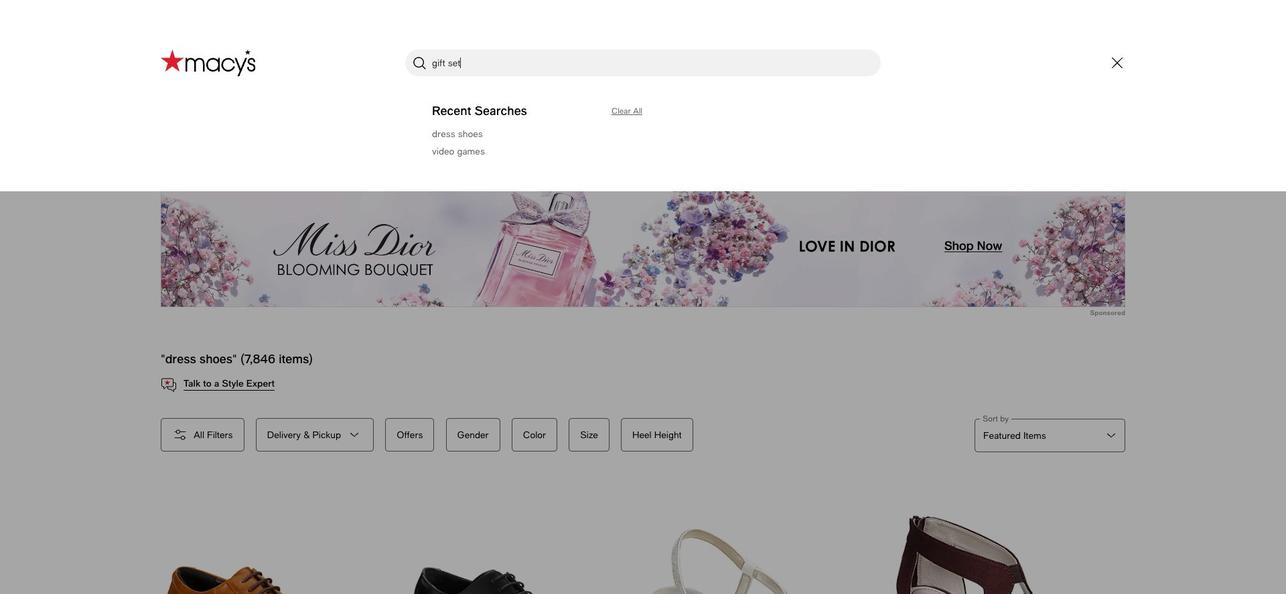 Task type: locate. For each thing, give the bounding box(es) containing it.
advertisement element
[[161, 187, 1125, 307]]

status
[[161, 352, 313, 366]]



Task type: vqa. For each thing, say whether or not it's contained in the screenshot.
Advertisement ELEMENT
yes



Task type: describe. For each thing, give the bounding box(es) containing it.
search large image
[[411, 55, 427, 71]]

Search text field
[[405, 50, 881, 76]]



